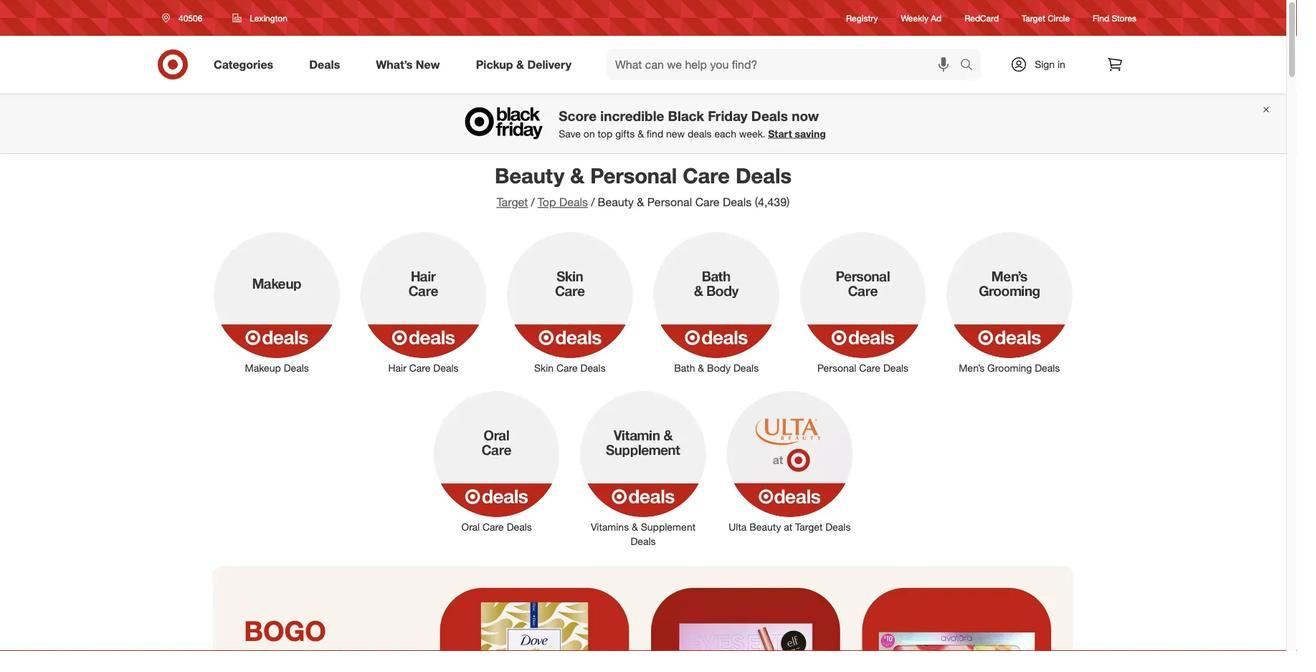 Task type: locate. For each thing, give the bounding box(es) containing it.
pickup
[[476, 57, 513, 71]]

now
[[792, 108, 819, 124]]

delivery
[[527, 57, 572, 71]]

target left top at the left
[[497, 195, 528, 209]]

incredible
[[601, 108, 664, 124]]

1 vertical spatial target
[[497, 195, 528, 209]]

2 vertical spatial beauty
[[750, 521, 781, 534]]

each
[[715, 127, 737, 140]]

oral care deals link
[[424, 389, 570, 535]]

0 vertical spatial target
[[1022, 13, 1046, 23]]

2 horizontal spatial beauty
[[750, 521, 781, 534]]

target link
[[497, 195, 528, 209]]

find stores
[[1093, 13, 1137, 23]]

deals
[[309, 57, 340, 71], [752, 108, 788, 124], [736, 163, 792, 188], [559, 195, 588, 209], [723, 195, 752, 209], [284, 362, 309, 375], [433, 362, 459, 375], [581, 362, 606, 375], [734, 362, 759, 375], [884, 362, 909, 375], [1035, 362, 1060, 375], [507, 521, 532, 534], [826, 521, 851, 534], [631, 536, 656, 548]]

0 horizontal spatial /
[[531, 195, 535, 209]]

sign in link
[[998, 49, 1088, 80]]

bath & body deals
[[674, 362, 759, 375]]

0 vertical spatial beauty
[[495, 163, 565, 188]]

1 horizontal spatial beauty
[[598, 195, 634, 209]]

/ left top at the left
[[531, 195, 535, 209]]

2 horizontal spatial target
[[1022, 13, 1046, 23]]

at
[[784, 521, 793, 534]]

categories
[[214, 57, 273, 71]]

2 vertical spatial target
[[795, 521, 823, 534]]

& inside vitamins & supplement deals
[[632, 521, 638, 534]]

vitamins & supplement deals
[[591, 521, 696, 548]]

beauty right top deals link on the left top of the page
[[598, 195, 634, 209]]

personal
[[590, 163, 677, 188], [648, 195, 692, 209], [818, 362, 857, 375]]

1 / from the left
[[531, 195, 535, 209]]

registry
[[846, 13, 878, 23]]

hair
[[388, 362, 407, 375]]

/ right top deals link on the left top of the page
[[591, 195, 595, 209]]

men's grooming deals
[[959, 362, 1060, 375]]

makeup deals link
[[204, 230, 350, 376]]

beauty
[[495, 163, 565, 188], [598, 195, 634, 209], [750, 521, 781, 534]]

beauty inside 'link'
[[750, 521, 781, 534]]

& inside 'link'
[[698, 362, 704, 375]]

pickup & delivery link
[[464, 49, 590, 80]]

stores
[[1112, 13, 1137, 23]]

weekly ad link
[[901, 12, 942, 24]]

beauty up top at the left
[[495, 163, 565, 188]]

what's
[[376, 57, 413, 71]]

care inside hair care deals link
[[409, 362, 431, 375]]

target left circle on the top right
[[1022, 13, 1046, 23]]

target
[[1022, 13, 1046, 23], [497, 195, 528, 209], [795, 521, 823, 534]]

start
[[768, 127, 792, 140]]

care for skin care deals
[[557, 362, 578, 375]]

2 vertical spatial personal
[[818, 362, 857, 375]]

care
[[683, 163, 730, 188], [695, 195, 720, 209], [409, 362, 431, 375], [557, 362, 578, 375], [859, 362, 881, 375], [483, 521, 504, 534]]

target right at at the bottom
[[795, 521, 823, 534]]

0 vertical spatial personal
[[590, 163, 677, 188]]

redcard link
[[965, 12, 999, 24]]

top
[[538, 195, 556, 209]]

bath & body deals link
[[643, 230, 790, 376]]

0 horizontal spatial target
[[497, 195, 528, 209]]

vitamins
[[591, 521, 629, 534]]

oral care deals
[[462, 521, 532, 534]]

1 vertical spatial beauty
[[598, 195, 634, 209]]

personal care deals
[[818, 362, 909, 375]]

redcard
[[965, 13, 999, 23]]

care inside personal care deals link
[[859, 362, 881, 375]]

week.
[[739, 127, 766, 140]]

&
[[516, 57, 524, 71], [638, 127, 644, 140], [570, 163, 585, 188], [637, 195, 644, 209], [698, 362, 704, 375], [632, 521, 638, 534]]

what's new link
[[364, 49, 458, 80]]

& inside score incredible black friday deals now save on top gifts & find new deals each week. start saving
[[638, 127, 644, 140]]

find stores link
[[1093, 12, 1137, 24]]

body
[[707, 362, 731, 375]]

beauty & personal care deals target / top deals / beauty & personal care deals (4,439)
[[495, 163, 792, 209]]

care inside "oral care deals" link
[[483, 521, 504, 534]]

beauty left at at the bottom
[[750, 521, 781, 534]]

1 horizontal spatial /
[[591, 195, 595, 209]]

top
[[598, 127, 613, 140]]

skin care deals link
[[497, 230, 643, 376]]

/
[[531, 195, 535, 209], [591, 195, 595, 209]]

What can we help you find? suggestions appear below search field
[[607, 49, 964, 80]]

& for vitamins
[[632, 521, 638, 534]]

save
[[559, 127, 581, 140]]

ulta beauty at target deals link
[[717, 389, 863, 535]]

oral
[[462, 521, 480, 534]]

care inside skin care deals link
[[557, 362, 578, 375]]

grooming
[[988, 362, 1032, 375]]

black
[[668, 108, 704, 124]]

1 horizontal spatial target
[[795, 521, 823, 534]]



Task type: describe. For each thing, give the bounding box(es) containing it.
care for oral care deals
[[483, 521, 504, 534]]

hair care deals link
[[350, 230, 497, 376]]

personal care deals link
[[790, 230, 936, 376]]

saving
[[795, 127, 826, 140]]

bath
[[674, 362, 695, 375]]

personal inside personal care deals link
[[818, 362, 857, 375]]

target inside 'link'
[[795, 521, 823, 534]]

target circle link
[[1022, 12, 1070, 24]]

lexington button
[[223, 5, 297, 31]]

score incredible black friday deals now save on top gifts & find new deals each week. start saving
[[559, 108, 826, 140]]

search
[[954, 59, 988, 73]]

& for beauty
[[570, 163, 585, 188]]

pickup & delivery
[[476, 57, 572, 71]]

40506 button
[[153, 5, 218, 31]]

ad
[[931, 13, 942, 23]]

score
[[559, 108, 597, 124]]

what's new
[[376, 57, 440, 71]]

target inside beauty & personal care deals target / top deals / beauty & personal care deals (4,439)
[[497, 195, 528, 209]]

weekly
[[901, 13, 929, 23]]

search button
[[954, 49, 988, 83]]

friday
[[708, 108, 748, 124]]

categories link
[[202, 49, 291, 80]]

target circle
[[1022, 13, 1070, 23]]

find
[[647, 127, 664, 140]]

vitamins & supplement deals link
[[570, 389, 717, 549]]

top deals link
[[538, 195, 588, 209]]

men's grooming deals link
[[936, 230, 1083, 376]]

(4,439)
[[755, 195, 790, 209]]

new
[[416, 57, 440, 71]]

care for personal care deals
[[859, 362, 881, 375]]

registry link
[[846, 12, 878, 24]]

gifts
[[615, 127, 635, 140]]

deals link
[[297, 49, 358, 80]]

new
[[666, 127, 685, 140]]

deals
[[688, 127, 712, 140]]

1 vertical spatial personal
[[648, 195, 692, 209]]

skin care deals
[[534, 362, 606, 375]]

skin
[[534, 362, 554, 375]]

circle
[[1048, 13, 1070, 23]]

2 / from the left
[[591, 195, 595, 209]]

in
[[1058, 58, 1066, 71]]

deals inside score incredible black friday deals now save on top gifts & find new deals each week. start saving
[[752, 108, 788, 124]]

deals inside vitamins & supplement deals
[[631, 536, 656, 548]]

makeup
[[245, 362, 281, 375]]

find
[[1093, 13, 1110, 23]]

lexington
[[250, 13, 288, 23]]

ulta
[[729, 521, 747, 534]]

men's
[[959, 362, 985, 375]]

0 horizontal spatial beauty
[[495, 163, 565, 188]]

sign in
[[1035, 58, 1066, 71]]

bogo
[[244, 615, 326, 648]]

weekly ad
[[901, 13, 942, 23]]

& for bath
[[698, 362, 704, 375]]

care for hair care deals
[[409, 362, 431, 375]]

& for pickup
[[516, 57, 524, 71]]

sign
[[1035, 58, 1055, 71]]

hair care deals
[[388, 362, 459, 375]]

supplement
[[641, 521, 696, 534]]

makeup deals
[[245, 362, 309, 375]]

on
[[584, 127, 595, 140]]

ulta beauty at target deals
[[729, 521, 851, 534]]

40506
[[179, 13, 203, 23]]



Task type: vqa. For each thing, say whether or not it's contained in the screenshot.
(4,439)
yes



